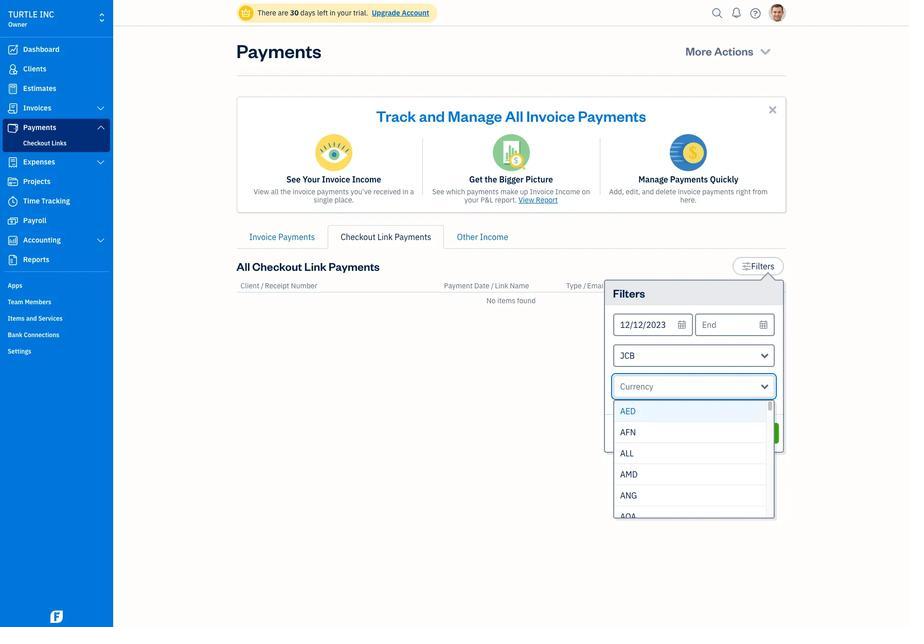 Task type: describe. For each thing, give the bounding box(es) containing it.
crown image
[[241, 7, 251, 18]]

see your invoice income image
[[315, 134, 352, 171]]

name
[[510, 281, 529, 291]]

estimates
[[23, 84, 56, 93]]

more actions button
[[676, 39, 782, 63]]

payment date / link name
[[444, 281, 529, 291]]

more actions
[[686, 44, 754, 58]]

reports
[[23, 255, 49, 264]]

which
[[446, 187, 465, 197]]

no items found
[[487, 296, 536, 306]]

track
[[376, 106, 416, 126]]

invoices
[[23, 103, 51, 113]]

invoice payments link
[[236, 225, 328, 249]]

timer image
[[7, 197, 19, 207]]

aoa
[[620, 512, 636, 522]]

place.
[[335, 196, 354, 205]]

payments inside main element
[[23, 123, 56, 132]]

payments link
[[3, 119, 110, 137]]

2 vertical spatial checkout
[[252, 259, 302, 274]]

there
[[258, 8, 276, 17]]

expense image
[[7, 157, 19, 168]]

checkout for checkout link payments
[[341, 232, 376, 242]]

email
[[587, 281, 605, 291]]

invoice for payments
[[678, 187, 701, 197]]

all
[[271, 187, 279, 197]]

and for services
[[26, 315, 37, 323]]

view inside see your invoice income view all the invoice payments you've received in a single place.
[[254, 187, 269, 197]]

edit,
[[626, 187, 640, 197]]

status
[[761, 281, 782, 291]]

tracking
[[41, 197, 70, 206]]

clear button
[[613, 423, 694, 444]]

received
[[373, 187, 401, 197]]

items
[[8, 315, 25, 323]]

/ for type
[[583, 281, 586, 291]]

found
[[517, 296, 536, 306]]

Start date in MM/DD/YYYY format text field
[[613, 314, 693, 336]]

manage payments quickly image
[[670, 134, 707, 171]]

and for manage
[[419, 106, 445, 126]]

2 vertical spatial link
[[495, 281, 508, 291]]

1 vertical spatial all
[[236, 259, 250, 274]]

expenses link
[[3, 153, 110, 172]]

apps link
[[3, 278, 110, 293]]

get
[[469, 174, 483, 185]]

dashboard link
[[3, 41, 110, 59]]

chevron large down image for invoices
[[96, 104, 105, 113]]

trial.
[[353, 8, 368, 17]]

bigger
[[499, 174, 524, 185]]

payment image
[[7, 123, 19, 133]]

invoices link
[[3, 99, 110, 118]]

all
[[620, 449, 634, 459]]

main element
[[0, 0, 139, 628]]

here.
[[680, 196, 697, 205]]

chevron large down image for payments
[[96, 123, 105, 132]]

1 horizontal spatial all
[[505, 106, 523, 126]]

from
[[753, 187, 768, 197]]

client
[[241, 281, 259, 291]]

and inside manage payments quickly add, edit, and delete invoice payments right from here.
[[642, 187, 654, 197]]

checkout links link
[[5, 137, 108, 150]]

all checkout link payments
[[236, 259, 380, 274]]

go to help image
[[747, 5, 764, 21]]

see for your
[[286, 174, 301, 185]]

view report
[[519, 196, 558, 205]]

delete
[[656, 187, 676, 197]]

checkout link payments link
[[328, 225, 444, 249]]

links
[[52, 139, 67, 147]]

project image
[[7, 177, 19, 187]]

clients
[[23, 64, 46, 74]]

apply button
[[698, 423, 779, 444]]

right
[[736, 187, 751, 197]]

invoice payments
[[249, 232, 315, 242]]

checkout links
[[23, 139, 67, 147]]

items and services
[[8, 315, 63, 323]]

connections
[[24, 331, 59, 339]]

bank
[[8, 331, 22, 339]]

reports link
[[3, 251, 110, 270]]

team members link
[[3, 294, 110, 310]]

amd option
[[614, 465, 766, 486]]

chevron large down image for expenses
[[96, 158, 105, 167]]

invoice for your
[[293, 187, 315, 197]]

make
[[501, 187, 518, 197]]

payroll link
[[3, 212, 110, 231]]

ang
[[620, 491, 637, 501]]

projects link
[[3, 173, 110, 191]]

bank connections link
[[3, 327, 110, 343]]

time tracking
[[23, 197, 70, 206]]

settings link
[[3, 344, 110, 359]]

/ for amount
[[757, 281, 760, 291]]

1 horizontal spatial view
[[519, 196, 534, 205]]

jcb
[[620, 351, 635, 361]]

other
[[457, 232, 478, 242]]

left
[[317, 8, 328, 17]]

30
[[290, 8, 299, 17]]

report
[[536, 196, 558, 205]]

payroll
[[23, 216, 46, 225]]

ang option
[[614, 486, 766, 507]]

estimate image
[[7, 84, 19, 94]]

Currency field
[[613, 376, 775, 398]]

apply
[[726, 428, 751, 439]]

End date in MM/DD/YYYY format text field
[[695, 314, 775, 336]]



Task type: locate. For each thing, give the bounding box(es) containing it.
dashboard image
[[7, 45, 19, 55]]

0 vertical spatial link
[[378, 232, 393, 242]]

and
[[419, 106, 445, 126], [642, 187, 654, 197], [26, 315, 37, 323]]

income inside see your invoice income view all the invoice payments you've received in a single place.
[[352, 174, 381, 185]]

see left 'which'
[[432, 187, 444, 197]]

0 vertical spatial all
[[505, 106, 523, 126]]

chevron large down image up checkout links "link"
[[96, 123, 105, 132]]

link up items on the top right
[[495, 281, 508, 291]]

dashboard
[[23, 45, 59, 54]]

and right items
[[26, 315, 37, 323]]

2 horizontal spatial and
[[642, 187, 654, 197]]

in
[[330, 8, 336, 17], [403, 187, 409, 197]]

on
[[582, 187, 590, 197]]

number
[[291, 281, 317, 291]]

get the bigger picture
[[469, 174, 553, 185]]

4 chevron large down image from the top
[[96, 237, 105, 245]]

payments for income
[[317, 187, 349, 197]]

report image
[[7, 255, 19, 265]]

amd
[[620, 470, 638, 480]]

see left the your
[[286, 174, 301, 185]]

2 horizontal spatial link
[[495, 281, 508, 291]]

settings image
[[742, 260, 751, 273]]

checkout up receipt on the left of the page
[[252, 259, 302, 274]]

the right all
[[280, 187, 291, 197]]

1 horizontal spatial manage
[[638, 174, 668, 185]]

track and manage all invoice payments
[[376, 106, 646, 126]]

estimates link
[[3, 80, 110, 98]]

1 vertical spatial filters
[[613, 286, 645, 300]]

4 / from the left
[[757, 281, 760, 291]]

picture
[[526, 174, 553, 185]]

manage inside manage payments quickly add, edit, and delete invoice payments right from here.
[[638, 174, 668, 185]]

JCB field
[[613, 345, 775, 367]]

payments
[[236, 39, 322, 63], [578, 106, 646, 126], [23, 123, 56, 132], [670, 174, 708, 185], [278, 232, 315, 242], [395, 232, 431, 242], [329, 259, 380, 274]]

your
[[337, 8, 352, 17], [465, 196, 479, 205]]

invoice image
[[7, 103, 19, 114]]

chevron large down image down checkout links "link"
[[96, 158, 105, 167]]

quickly
[[710, 174, 739, 185]]

turtle
[[8, 9, 38, 20]]

1 vertical spatial in
[[403, 187, 409, 197]]

0 horizontal spatial the
[[280, 187, 291, 197]]

days
[[300, 8, 315, 17]]

the inside see your invoice income view all the invoice payments you've received in a single place.
[[280, 187, 291, 197]]

1 vertical spatial link
[[304, 259, 326, 274]]

money image
[[7, 216, 19, 226]]

2 / from the left
[[491, 281, 494, 291]]

1 vertical spatial income
[[555, 187, 580, 197]]

0 horizontal spatial filters
[[613, 286, 645, 300]]

accounting link
[[3, 232, 110, 250]]

the right get
[[485, 174, 497, 185]]

income left on
[[555, 187, 580, 197]]

services
[[38, 315, 63, 323]]

0 horizontal spatial checkout
[[23, 139, 50, 147]]

0 horizontal spatial manage
[[448, 106, 502, 126]]

all up get the bigger picture
[[505, 106, 523, 126]]

chevron large down image inside invoices link
[[96, 104, 105, 113]]

more
[[686, 44, 712, 58]]

close image
[[767, 104, 779, 116]]

1 horizontal spatial income
[[480, 232, 508, 242]]

search image
[[709, 5, 726, 21]]

0 horizontal spatial in
[[330, 8, 336, 17]]

link up number
[[304, 259, 326, 274]]

/ left status at the right of the page
[[757, 281, 760, 291]]

your inside see which payments make up invoice income on your p&l report.
[[465, 196, 479, 205]]

and right edit,
[[642, 187, 654, 197]]

aed
[[620, 406, 636, 417]]

2 horizontal spatial payments
[[702, 187, 734, 197]]

report.
[[495, 196, 517, 205]]

3 / from the left
[[583, 281, 586, 291]]

link down received
[[378, 232, 393, 242]]

1 vertical spatial your
[[465, 196, 479, 205]]

1 horizontal spatial filters
[[751, 261, 775, 272]]

1 vertical spatial manage
[[638, 174, 668, 185]]

currency
[[620, 382, 653, 392]]

1 vertical spatial checkout
[[341, 232, 376, 242]]

you've
[[351, 187, 372, 197]]

invoice
[[293, 187, 315, 197], [678, 187, 701, 197]]

payments inside see which payments make up invoice income on your p&l report.
[[467, 187, 499, 197]]

checkout
[[23, 139, 50, 147], [341, 232, 376, 242], [252, 259, 302, 274]]

all option
[[614, 444, 766, 465]]

inc
[[40, 9, 54, 20]]

no
[[487, 296, 496, 306]]

0 horizontal spatial income
[[352, 174, 381, 185]]

1 horizontal spatial the
[[485, 174, 497, 185]]

0 vertical spatial see
[[286, 174, 301, 185]]

date
[[474, 281, 489, 291]]

see for which
[[432, 187, 444, 197]]

view
[[254, 187, 269, 197], [519, 196, 534, 205]]

invoice inside see your invoice income view all the invoice payments you've received in a single place.
[[293, 187, 315, 197]]

checkout up the expenses on the left top of page
[[23, 139, 50, 147]]

apps
[[8, 282, 22, 290]]

and right track
[[419, 106, 445, 126]]

list box
[[614, 401, 774, 528]]

2 invoice from the left
[[678, 187, 701, 197]]

0 vertical spatial income
[[352, 174, 381, 185]]

payment
[[444, 281, 473, 291]]

1 horizontal spatial and
[[419, 106, 445, 126]]

afn option
[[614, 422, 766, 444]]

client / receipt number
[[241, 281, 317, 291]]

1 horizontal spatial invoice
[[678, 187, 701, 197]]

the
[[485, 174, 497, 185], [280, 187, 291, 197]]

your left p&l
[[465, 196, 479, 205]]

checkout down place.
[[341, 232, 376, 242]]

0 vertical spatial the
[[485, 174, 497, 185]]

1 horizontal spatial payments
[[467, 187, 499, 197]]

1 chevron large down image from the top
[[96, 104, 105, 113]]

chevron large down image inside accounting link
[[96, 237, 105, 245]]

settings
[[8, 348, 31, 356]]

are
[[278, 8, 288, 17]]

items and services link
[[3, 311, 110, 326]]

0 vertical spatial and
[[419, 106, 445, 126]]

aoa option
[[614, 507, 766, 528]]

0 horizontal spatial payments
[[317, 187, 349, 197]]

/ right the "client" at the top of the page
[[261, 281, 264, 291]]

chevron large down image down 'payroll' link
[[96, 237, 105, 245]]

time
[[23, 197, 40, 206]]

get the bigger picture image
[[493, 134, 530, 171]]

add,
[[609, 187, 624, 197]]

payments inside manage payments quickly add, edit, and delete invoice payments right from here.
[[702, 187, 734, 197]]

/ right date
[[491, 281, 494, 291]]

up
[[520, 187, 528, 197]]

3 payments from the left
[[702, 187, 734, 197]]

0 vertical spatial manage
[[448, 106, 502, 126]]

client image
[[7, 64, 19, 75]]

clients link
[[3, 60, 110, 79]]

single
[[314, 196, 333, 205]]

chevron large down image inside 'payments' link
[[96, 123, 105, 132]]

chart image
[[7, 236, 19, 246]]

p&l
[[481, 196, 493, 205]]

turtle inc owner
[[8, 9, 54, 28]]

type / email
[[566, 281, 605, 291]]

all up the "client" at the top of the page
[[236, 259, 250, 274]]

0 horizontal spatial your
[[337, 8, 352, 17]]

3 chevron large down image from the top
[[96, 158, 105, 167]]

in inside see your invoice income view all the invoice payments you've received in a single place.
[[403, 187, 409, 197]]

1 horizontal spatial see
[[432, 187, 444, 197]]

invoice inside see which payments make up invoice income on your p&l report.
[[530, 187, 554, 197]]

payments
[[317, 187, 349, 197], [467, 187, 499, 197], [702, 187, 734, 197]]

filters inside dropdown button
[[751, 261, 775, 272]]

2 vertical spatial and
[[26, 315, 37, 323]]

filters up the amount / status
[[751, 261, 775, 272]]

view left all
[[254, 187, 269, 197]]

0 vertical spatial in
[[330, 8, 336, 17]]

0 vertical spatial checkout
[[23, 139, 50, 147]]

0 vertical spatial filters
[[751, 261, 775, 272]]

your
[[303, 174, 320, 185]]

there are 30 days left in your trial. upgrade account
[[258, 8, 429, 17]]

invoice down the your
[[293, 187, 315, 197]]

chevron large down image
[[96, 104, 105, 113], [96, 123, 105, 132], [96, 158, 105, 167], [96, 237, 105, 245]]

1 horizontal spatial your
[[465, 196, 479, 205]]

view right make
[[519, 196, 534, 205]]

1 payments from the left
[[317, 187, 349, 197]]

see inside see which payments make up invoice income on your p&l report.
[[432, 187, 444, 197]]

invoice inside manage payments quickly add, edit, and delete invoice payments right from here.
[[678, 187, 701, 197]]

upgrade account link
[[370, 8, 429, 17]]

payments down get
[[467, 187, 499, 197]]

1 horizontal spatial link
[[378, 232, 393, 242]]

1 vertical spatial the
[[280, 187, 291, 197]]

in left a
[[403, 187, 409, 197]]

checkout for checkout links
[[23, 139, 50, 147]]

accounting
[[23, 236, 61, 245]]

0 horizontal spatial invoice
[[293, 187, 315, 197]]

invoice right delete
[[678, 187, 701, 197]]

time tracking link
[[3, 192, 110, 211]]

payments down the your
[[317, 187, 349, 197]]

manage
[[448, 106, 502, 126], [638, 174, 668, 185]]

income
[[352, 174, 381, 185], [555, 187, 580, 197], [480, 232, 508, 242]]

0 horizontal spatial all
[[236, 259, 250, 274]]

0 horizontal spatial view
[[254, 187, 269, 197]]

1 invoice from the left
[[293, 187, 315, 197]]

team
[[8, 298, 23, 306]]

/ right type
[[583, 281, 586, 291]]

amount button
[[730, 281, 756, 291]]

1 vertical spatial and
[[642, 187, 654, 197]]

see inside see your invoice income view all the invoice payments you've received in a single place.
[[286, 174, 301, 185]]

afn
[[620, 428, 636, 438]]

payments down quickly
[[702, 187, 734, 197]]

checkout inside "link"
[[23, 139, 50, 147]]

see
[[286, 174, 301, 185], [432, 187, 444, 197]]

your left trial.
[[337, 8, 352, 17]]

chevron large down image for accounting
[[96, 237, 105, 245]]

invoice inside see your invoice income view all the invoice payments you've received in a single place.
[[322, 174, 350, 185]]

clear
[[642, 428, 665, 439]]

receipt
[[265, 281, 289, 291]]

filters right email
[[613, 286, 645, 300]]

payments inside see your invoice income view all the invoice payments you've received in a single place.
[[317, 187, 349, 197]]

notifications image
[[728, 3, 745, 23]]

members
[[25, 298, 51, 306]]

items
[[497, 296, 515, 306]]

amount
[[730, 281, 756, 291]]

payments inside manage payments quickly add, edit, and delete invoice payments right from here.
[[670, 174, 708, 185]]

payments for add,
[[702, 187, 734, 197]]

0 horizontal spatial link
[[304, 259, 326, 274]]

2 horizontal spatial checkout
[[341, 232, 376, 242]]

aed option
[[614, 401, 766, 422]]

2 payments from the left
[[467, 187, 499, 197]]

chevrondown image
[[758, 44, 773, 58]]

2 vertical spatial income
[[480, 232, 508, 242]]

freshbooks image
[[48, 611, 65, 624]]

0 horizontal spatial and
[[26, 315, 37, 323]]

type
[[566, 281, 582, 291]]

2 chevron large down image from the top
[[96, 123, 105, 132]]

team members
[[8, 298, 51, 306]]

1 / from the left
[[261, 281, 264, 291]]

chevron large down image up 'payments' link
[[96, 104, 105, 113]]

0 vertical spatial your
[[337, 8, 352, 17]]

income inside see which payments make up invoice income on your p&l report.
[[555, 187, 580, 197]]

list box containing aed
[[614, 401, 774, 528]]

income up you've
[[352, 174, 381, 185]]

2 horizontal spatial income
[[555, 187, 580, 197]]

0 horizontal spatial see
[[286, 174, 301, 185]]

1 vertical spatial see
[[432, 187, 444, 197]]

1 horizontal spatial checkout
[[252, 259, 302, 274]]

filters button
[[733, 257, 784, 276]]

account
[[402, 8, 429, 17]]

checkout link payments
[[341, 232, 431, 242]]

income right other
[[480, 232, 508, 242]]

in right left at top left
[[330, 8, 336, 17]]

/ for client
[[261, 281, 264, 291]]

link
[[378, 232, 393, 242], [304, 259, 326, 274], [495, 281, 508, 291]]

and inside main element
[[26, 315, 37, 323]]

1 horizontal spatial in
[[403, 187, 409, 197]]



Task type: vqa. For each thing, say whether or not it's contained in the screenshot.
the Overview
no



